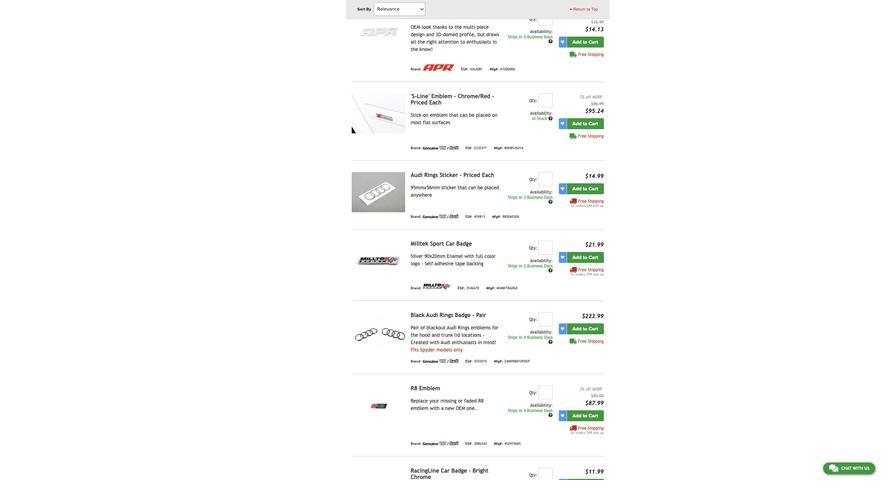 Task type: describe. For each thing, give the bounding box(es) containing it.
badge up look
[[423, 11, 439, 18]]

es#: 459813
[[466, 215, 485, 219]]

8r0060306
[[503, 215, 520, 219]]

faded
[[464, 398, 477, 404]]

mind!
[[484, 339, 497, 345]]

new
[[445, 405, 454, 411]]

cart for milltek sport car badge
[[589, 254, 598, 260]]

add to cart for r8 emblem
[[573, 413, 598, 419]]

add for audi rings sticker - priced each
[[573, 186, 582, 192]]

question circle image for pair
[[549, 340, 553, 344]]

es#: 2530371
[[466, 146, 487, 150]]

availability: for $223.99
[[530, 330, 553, 335]]

emblem inside replace your missing or faded r8 emblem with a new oem one.
[[411, 405, 429, 411]]

free shipping for black audi rings badge - pair
[[578, 339, 604, 344]]

- up the "emblems"
[[473, 312, 475, 318]]

to down 'profile,'
[[461, 39, 465, 45]]

in stock
[[533, 116, 549, 121]]

1 add to cart button from the top
[[567, 36, 604, 47]]

3086543
[[474, 442, 487, 446]]

es#: 3546670
[[458, 286, 479, 290]]

racingline
[[411, 467, 439, 474]]

by
[[366, 7, 371, 12]]

caret up image
[[570, 7, 573, 11]]

es#3546670 - msmktbadge - milltek sport car badge - silver 90x20mm enamel with full color logo - self adhesive tape backing - milltek sport - audi bmw volkswagen mini porsche image
[[352, 241, 405, 281]]

8n0853601a
[[505, 146, 524, 150]]

replace
[[411, 398, 428, 404]]

return to top link
[[570, 6, 598, 12]]

add for milltek sport car badge
[[573, 254, 582, 260]]

1 vertical spatial rings
[[440, 312, 454, 318]]

on
[[566, 13, 572, 18]]

mfg#: a1000006
[[490, 67, 515, 71]]

$14.13
[[585, 26, 604, 33]]

genuine volkswagen audi - corporate logo image for sticker
[[423, 215, 459, 218]]

the down all
[[411, 46, 418, 52]]

with inside replace your missing or faded r8 emblem with a new oem one.
[[430, 405, 440, 411]]

and inside oem-look thanks to the multi-piece design and 3d-domed profile, but draws all the right attention to enthusiasts in the know!
[[426, 32, 434, 37]]

es#: 3086543
[[466, 442, 487, 446]]

add to cart button for r8 emblem
[[567, 410, 604, 421]]

1 shipping from the top
[[588, 52, 604, 57]]

with left "us"
[[853, 466, 864, 471]]

that inside 95mmx56mm sticker that can be placed anywhere
[[458, 185, 467, 190]]

sticker
[[442, 185, 456, 190]]

attention
[[439, 39, 459, 45]]

2% for $87.99
[[580, 387, 585, 392]]

audi up blackout
[[426, 312, 438, 318]]

design
[[411, 32, 425, 37]]

es#2530371 - 8n0853601a - 's-line' emblem - chrome/red - priced each - stick-on emblem that can be placed on most flat surfaces - genuine volkswagen audi - audi image
[[352, 93, 405, 133]]

us
[[865, 466, 870, 471]]

ships in 3 business days
[[508, 195, 553, 200]]

apr
[[411, 11, 421, 18]]

badge up enamel
[[457, 240, 472, 247]]

to for add to cart button for 's-line' emblem - chrome/red - priced each
[[583, 121, 588, 127]]

with inside pair of blackout audi rings emblems for the hood and trunk lid locations - created with audi enthusiasts in mind! fits spyder models only
[[430, 339, 440, 345]]

zaw098010pdsp
[[505, 359, 530, 363]]

be inside stick-on emblem that can be placed on most flat surfaces
[[469, 112, 475, 118]]

and for r8 emblem
[[593, 431, 599, 435]]

msmktbadge
[[497, 286, 518, 290]]

4 shipping from the top
[[588, 267, 604, 272]]

3 question circle image from the top
[[549, 413, 553, 417]]

top
[[592, 7, 598, 12]]

3 orders from the top
[[576, 431, 586, 435]]

459813
[[474, 215, 485, 219]]

free shipping for 's-line' emblem - chrome/red - priced each
[[578, 134, 604, 139]]

badge inside racingline car badge - bright chrome
[[452, 467, 467, 474]]

mfg#: zaw098010pdsp
[[494, 359, 530, 363]]

3d-
[[436, 32, 443, 37]]

es#: for -
[[466, 359, 473, 363]]

black audi rings badge - pair
[[411, 312, 486, 318]]

brand: for milltek sport car badge
[[411, 286, 422, 290]]

$49 for $14.99
[[587, 204, 592, 208]]

2 availability: from the top
[[530, 111, 553, 116]]

es#3555015 - zaw098010pdsp - black audi rings badge - pair  - pair of blackout audi rings emblems for the hood and trunk lid locations - created with audi enthusiasts in mind! - genuine volkswagen audi - audi image
[[352, 312, 405, 352]]

5 days from the top
[[544, 408, 553, 413]]

days for on sale!                         save 12%
[[544, 34, 553, 39]]

adhesive
[[435, 261, 454, 266]]

2% off msrp $96.99 $95.24
[[580, 95, 604, 114]]

sticker
[[440, 172, 458, 178]]

hood
[[420, 332, 430, 338]]

add to cart for milltek sport car badge
[[573, 254, 598, 260]]

surfaces
[[432, 120, 451, 125]]

2% off msrp $90.00 $87.99
[[580, 387, 604, 406]]

with inside silver 90x20mm enamel with full color logo - self adhesive tape backing
[[465, 253, 474, 259]]

qty: for black audi rings badge - pair
[[529, 317, 538, 322]]

- up thanks
[[440, 11, 442, 18]]

qty: for audi rings sticker - priced each
[[529, 177, 538, 182]]

chat with us
[[842, 466, 870, 471]]

in for apr badge - polished silver
[[519, 34, 523, 39]]

emblems
[[471, 325, 491, 330]]

5 free from the top
[[578, 339, 587, 344]]

that inside stick-on emblem that can be placed on most flat surfaces
[[449, 112, 459, 118]]

stick-on emblem that can be placed on most flat surfaces
[[411, 112, 498, 125]]

7 qty: from the top
[[529, 473, 538, 477]]

sort
[[357, 7, 365, 12]]

of
[[421, 325, 425, 330]]

4 free from the top
[[578, 267, 587, 272]]

chat
[[842, 466, 852, 471]]

the up domed
[[455, 24, 462, 30]]

add to cart for black audi rings badge - pair
[[573, 326, 598, 332]]

$21.99
[[585, 241, 604, 248]]

brand: for audi rings sticker - priced each
[[411, 215, 422, 219]]

silver inside silver 90x20mm enamel with full color logo - self adhesive tape backing
[[411, 253, 423, 259]]

replace your missing or faded r8 emblem with a new oem one.
[[411, 398, 484, 411]]

audi up '95mmx56mm'
[[411, 172, 423, 178]]

draws
[[487, 32, 499, 37]]

4362081
[[470, 67, 483, 71]]

in inside oem-look thanks to the multi-piece design and 3d-domed profile, but draws all the right attention to enthusiasts in the know!
[[493, 39, 497, 45]]

comments image
[[829, 464, 839, 472]]

add to wish list image for $14.99
[[561, 187, 565, 190]]

1 add to cart from the top
[[573, 39, 598, 45]]

ships for silver
[[508, 34, 518, 39]]

mfg#: for silver
[[490, 67, 499, 71]]

the inside pair of blackout audi rings emblems for the hood and trunk lid locations - created with audi enthusiasts in mind! fits spyder models only
[[411, 332, 418, 338]]

in for audi rings sticker - priced each
[[519, 195, 523, 200]]

1 vertical spatial emblem
[[419, 385, 440, 392]]

0 vertical spatial rings
[[424, 172, 438, 178]]

1 add from the top
[[573, 39, 582, 45]]

es#: for priced
[[466, 215, 473, 219]]

and for milltek sport car badge
[[593, 272, 599, 276]]

to for milltek sport car badge add to cart button
[[583, 254, 588, 260]]

2 shipping from the top
[[588, 134, 604, 139]]

pair inside pair of blackout audi rings emblems for the hood and trunk lid locations - created with audi enthusiasts in mind! fits spyder models only
[[411, 325, 419, 330]]

audi rings sticker - priced each link
[[411, 172, 495, 178]]

0 vertical spatial pair
[[476, 312, 486, 318]]

qty: for 's-line' emblem - chrome/red - priced each
[[529, 98, 538, 103]]

1 vertical spatial each
[[482, 172, 495, 178]]

$14.99
[[585, 173, 604, 179]]

a1000006
[[500, 67, 515, 71]]

3 up from the top
[[600, 431, 604, 435]]

add to wish list image for 's-line' emblem - chrome/red - priced each
[[561, 122, 565, 125]]

- right sticker
[[460, 172, 462, 178]]

- inside racingline car badge - bright chrome
[[469, 467, 471, 474]]

on for audi rings sticker - priced each
[[571, 204, 575, 208]]

2
[[524, 263, 526, 268]]

enthusiasts inside pair of blackout audi rings emblems for the hood and trunk lid locations - created with audi enthusiasts in mind! fits spyder models only
[[452, 339, 477, 345]]

a
[[441, 405, 444, 411]]

genuine volkswagen audi - corporate logo image for emblem
[[423, 146, 459, 149]]

logo
[[411, 261, 420, 266]]

add to cart for audi rings sticker - priced each
[[573, 186, 598, 192]]

audi up the trunk
[[447, 325, 457, 330]]

to for add to cart button corresponding to audi rings sticker - priced each
[[583, 186, 588, 192]]

add to wish list image for $21.99
[[561, 256, 565, 259]]

spyder
[[420, 347, 435, 353]]

on for r8 emblem
[[571, 431, 575, 435]]

add to cart button for black audi rings badge - pair
[[567, 323, 604, 334]]

5 shipping from the top
[[588, 339, 604, 344]]

full
[[476, 253, 483, 259]]

to up domed
[[449, 24, 453, 30]]

oem
[[456, 405, 465, 411]]

return
[[574, 7, 586, 12]]

qty: for apr badge - polished silver
[[529, 16, 538, 21]]

mfg#: for -
[[494, 359, 503, 363]]

cart for 's-line' emblem - chrome/red - priced each
[[589, 121, 598, 127]]

thanks
[[433, 24, 447, 30]]

piece
[[477, 24, 489, 30]]

- left chrome/red
[[454, 93, 456, 99]]

enamel
[[447, 253, 463, 259]]

oem-look thanks to the multi-piece design and 3d-domed profile, but draws all the right attention to enthusiasts in the know!
[[411, 24, 499, 52]]

$95.24
[[585, 108, 604, 114]]

days for $14.99
[[544, 195, 553, 200]]

1 add to wish list image from the top
[[561, 40, 565, 44]]

can inside stick-on emblem that can be placed on most flat surfaces
[[460, 112, 468, 118]]

es#4362081 - a1000006 - apr badge - polished silver - oem-look thanks to the multi-piece design and 3d-domed profile, but draws all the right attention to enthusiasts in the know! - apr - audi volkswagen porsche image
[[352, 12, 405, 52]]

one.
[[467, 405, 477, 411]]

in for r8 emblem
[[519, 408, 523, 413]]

lid
[[455, 332, 460, 338]]

in for black audi rings badge - pair
[[519, 335, 523, 340]]

audi up models
[[441, 339, 451, 345]]

save
[[585, 13, 595, 18]]

0 horizontal spatial r8
[[411, 385, 418, 392]]

r8 inside replace your missing or faded r8 emblem with a new oem one.
[[478, 398, 484, 404]]

6 free from the top
[[578, 426, 587, 431]]

add for r8 emblem
[[573, 413, 582, 419]]

4 for r8 emblem
[[524, 408, 526, 413]]

sort by
[[357, 7, 371, 12]]

business for on sale!                         save 12%
[[527, 34, 543, 39]]

add to cart for 's-line' emblem - chrome/red - priced each
[[573, 121, 598, 127]]

add for 's-line' emblem - chrome/red - priced each
[[573, 121, 582, 127]]

blackout
[[427, 325, 446, 330]]

up for $21.99
[[600, 272, 604, 276]]

- inside silver 90x20mm enamel with full color logo - self adhesive tape backing
[[422, 261, 423, 266]]

cart for audi rings sticker - priced each
[[589, 186, 598, 192]]

placed inside 95mmx56mm sticker that can be placed anywhere
[[485, 185, 499, 190]]

on for milltek sport car badge
[[571, 272, 575, 276]]

2% for $95.24
[[580, 95, 585, 99]]

es#: left 3546670
[[458, 286, 465, 290]]

apr badge - polished silver
[[411, 11, 482, 18]]

3
[[524, 195, 526, 200]]

backing
[[467, 261, 484, 266]]

to inside return to top link
[[587, 7, 591, 12]]

apr - corporate logo image
[[423, 64, 454, 71]]

badge up lid
[[455, 312, 471, 318]]

off for $95.24
[[586, 95, 592, 99]]

chat with us link
[[823, 462, 876, 474]]

chrome/red
[[458, 93, 491, 99]]

mfg#: left 4s0419685
[[494, 442, 503, 446]]

's-line' emblem - chrome/red - priced each
[[411, 93, 494, 106]]

$87.99
[[585, 400, 604, 406]]



Task type: locate. For each thing, give the bounding box(es) containing it.
1 vertical spatial msrp
[[593, 387, 603, 392]]

1 vertical spatial free shipping
[[578, 134, 604, 139]]

2 msrp from the top
[[593, 387, 603, 392]]

racingline car badge - bright chrome
[[411, 467, 489, 480]]

emblem inside the 's-line' emblem - chrome/red - priced each
[[432, 93, 453, 99]]

0 horizontal spatial can
[[460, 112, 468, 118]]

1 vertical spatial $49
[[587, 272, 592, 276]]

1 vertical spatial priced
[[464, 172, 480, 178]]

and down $21.99
[[593, 272, 599, 276]]

genuine volkswagen audi - corporate logo image up racingline
[[423, 442, 459, 445]]

0 vertical spatial add to wish list image
[[561, 187, 565, 190]]

msrp
[[593, 95, 603, 99], [593, 387, 603, 392]]

ships for -
[[508, 335, 518, 340]]

ships left 3
[[508, 195, 518, 200]]

es#459813 - 8r0060306 - audi rings sticker - priced each - 95mmx56mm sticker that can be placed anywhere - genuine volkswagen audi - audi image
[[352, 172, 405, 212]]

2 qty: from the top
[[529, 98, 538, 103]]

shipping down $95.24
[[588, 134, 604, 139]]

0 vertical spatial off
[[586, 95, 592, 99]]

1 vertical spatial silver
[[411, 253, 423, 259]]

and down blackout
[[432, 332, 440, 338]]

free down $14.99
[[578, 199, 587, 204]]

1 vertical spatial can
[[469, 185, 476, 190]]

0 vertical spatial 4
[[524, 335, 526, 340]]

missing
[[441, 398, 457, 404]]

4 add to cart from the top
[[573, 254, 598, 260]]

0 horizontal spatial emblem
[[411, 405, 429, 411]]

but
[[478, 32, 485, 37]]

0 vertical spatial be
[[469, 112, 475, 118]]

es#: 3555015
[[466, 359, 487, 363]]

$49 down $21.99
[[587, 272, 592, 276]]

2 2% from the top
[[580, 387, 585, 392]]

shipping down $14.99
[[588, 199, 604, 204]]

cart for r8 emblem
[[589, 413, 598, 419]]

1 horizontal spatial pair
[[476, 312, 486, 318]]

msrp for $95.24
[[593, 95, 603, 99]]

in
[[533, 116, 536, 121]]

3 free from the top
[[578, 199, 587, 204]]

$223.99
[[582, 313, 604, 319]]

car inside racingline car badge - bright chrome
[[441, 467, 450, 474]]

qty: for r8 emblem
[[529, 390, 538, 395]]

4 days from the top
[[544, 335, 553, 340]]

free shipping on orders $49 and up for $21.99
[[571, 267, 604, 276]]

in inside pair of blackout audi rings emblems for the hood and trunk lid locations - created with audi enthusiasts in mind! fits spyder models only
[[478, 339, 482, 345]]

1 question circle image from the top
[[549, 39, 553, 44]]

add to cart button for 's-line' emblem - chrome/red - priced each
[[567, 118, 604, 129]]

qty: for milltek sport car badge
[[529, 246, 538, 250]]

tape
[[455, 261, 465, 266]]

free shipping on orders $49 and up for $14.99
[[571, 199, 604, 208]]

0 vertical spatial placed
[[476, 112, 491, 118]]

cart down $14.13
[[589, 39, 598, 45]]

black audi rings badge - pair link
[[411, 312, 486, 318]]

0 vertical spatial 2%
[[580, 95, 585, 99]]

and for audi rings sticker - priced each
[[593, 204, 599, 208]]

es#: for silver
[[461, 67, 469, 71]]

to for 6th add to cart button from the bottom
[[583, 39, 588, 45]]

rings up lid
[[458, 325, 470, 330]]

5 ships from the top
[[508, 408, 518, 413]]

shipping down $223.99
[[588, 339, 604, 344]]

each inside the 's-line' emblem - chrome/red - priced each
[[429, 99, 442, 106]]

that up surfaces
[[449, 112, 459, 118]]

emblem down replace
[[411, 405, 429, 411]]

add to cart button down $95.24
[[567, 118, 604, 129]]

can down the 's-line' emblem - chrome/red - priced each link
[[460, 112, 468, 118]]

4 add to wish list image from the top
[[561, 414, 565, 417]]

0 vertical spatial that
[[449, 112, 459, 118]]

2 off from the top
[[586, 387, 592, 392]]

1 horizontal spatial rings
[[440, 312, 454, 318]]

chrome
[[411, 474, 431, 480]]

brand: for black audi rings badge - pair
[[411, 359, 422, 363]]

1 up from the top
[[600, 204, 604, 208]]

2 free from the top
[[578, 134, 587, 139]]

enthusiasts inside oem-look thanks to the multi-piece design and 3d-domed profile, but draws all the right attention to enthusiasts in the know!
[[467, 39, 491, 45]]

ships in 2 business days
[[508, 263, 553, 268]]

2% inside 2% off msrp $90.00 $87.99
[[580, 387, 585, 392]]

0 vertical spatial up
[[600, 204, 604, 208]]

cart down $21.99
[[589, 254, 598, 260]]

95mmx56mm
[[411, 185, 440, 190]]

or
[[458, 398, 463, 404]]

genuine volkswagen audi - corporate logo image down surfaces
[[423, 146, 459, 149]]

milltek sport - corporate logo image
[[423, 283, 451, 290]]

cart down $223.99
[[589, 326, 598, 332]]

90x20mm
[[425, 253, 446, 259]]

4 qty: from the top
[[529, 246, 538, 250]]

look
[[422, 24, 431, 30]]

3 free shipping from the top
[[578, 339, 604, 344]]

stick-
[[411, 112, 423, 118]]

add to cart button down $14.13
[[567, 36, 604, 47]]

most
[[411, 120, 422, 125]]

car right sport on the bottom of the page
[[446, 240, 455, 247]]

msrp up $90.00
[[593, 387, 603, 392]]

1 brand: from the top
[[411, 67, 422, 71]]

stock
[[537, 116, 547, 121]]

in left 3
[[519, 195, 523, 200]]

msrp inside 2% off msrp $96.99 $95.24
[[593, 95, 603, 99]]

2 free shipping on orders $49 and up from the top
[[571, 267, 604, 276]]

brand: down fits
[[411, 359, 422, 363]]

6 shipping from the top
[[588, 426, 604, 431]]

to for add to cart button for r8 emblem
[[583, 413, 588, 419]]

1 horizontal spatial priced
[[464, 172, 480, 178]]

priced right sticker
[[464, 172, 480, 178]]

4 ships from the top
[[508, 335, 518, 340]]

0 vertical spatial ships in 4 business days
[[508, 335, 553, 340]]

3 cart from the top
[[589, 186, 598, 192]]

pair of blackout audi rings emblems for the hood and trunk lid locations - created with audi enthusiasts in mind! fits spyder models only
[[411, 325, 499, 353]]

shipping
[[588, 52, 604, 57], [588, 134, 604, 139], [588, 199, 604, 204], [588, 267, 604, 272], [588, 339, 604, 344], [588, 426, 604, 431]]

in for milltek sport car badge
[[519, 263, 523, 268]]

0 vertical spatial emblem
[[430, 112, 448, 118]]

1 vertical spatial that
[[458, 185, 467, 190]]

mfg#: left 8r0060306
[[492, 215, 501, 219]]

2% inside 2% off msrp $96.99 $95.24
[[580, 95, 585, 99]]

the right all
[[418, 39, 425, 45]]

ships right "mind!"
[[508, 335, 518, 340]]

question circle image for on sale!                         save 12%
[[549, 39, 553, 44]]

orders down $21.99
[[576, 272, 586, 276]]

5 business from the top
[[527, 408, 543, 413]]

0 horizontal spatial priced
[[411, 99, 428, 106]]

add to cart button down $14.99
[[567, 183, 604, 194]]

1 2% from the top
[[580, 95, 585, 99]]

2 vertical spatial free shipping on orders $49 and up
[[571, 426, 604, 435]]

free down $95.24
[[578, 134, 587, 139]]

off inside 2% off msrp $96.99 $95.24
[[586, 95, 592, 99]]

1 days from the top
[[544, 34, 553, 39]]

6 availability: from the top
[[530, 403, 553, 408]]

2 free shipping from the top
[[578, 134, 604, 139]]

to down $21.99
[[583, 254, 588, 260]]

1 vertical spatial ships in 4 business days
[[508, 408, 553, 413]]

2 question circle image from the top
[[549, 200, 553, 204]]

r8 up replace
[[411, 385, 418, 392]]

emblem
[[432, 93, 453, 99], [419, 385, 440, 392]]

3546670
[[467, 286, 479, 290]]

in left 5
[[519, 34, 523, 39]]

days for $223.99
[[544, 335, 553, 340]]

1 add to wish list image from the top
[[561, 187, 565, 190]]

business for $223.99
[[527, 335, 543, 340]]

$15.99
[[591, 20, 604, 25]]

enthusiasts
[[467, 39, 491, 45], [452, 339, 477, 345]]

$49 down $14.99
[[587, 204, 592, 208]]

1 vertical spatial car
[[441, 467, 450, 474]]

3 free shipping on orders $49 and up from the top
[[571, 426, 604, 435]]

flat
[[423, 120, 431, 125]]

milltek sport car badge
[[411, 240, 472, 247]]

profile,
[[460, 32, 476, 37]]

be down chrome/red
[[469, 112, 475, 118]]

2 horizontal spatial rings
[[458, 325, 470, 330]]

days for $21.99
[[544, 263, 553, 268]]

add to cart down $14.13
[[573, 39, 598, 45]]

free shipping down $223.99
[[578, 339, 604, 344]]

each up surfaces
[[429, 99, 442, 106]]

racingline car badge - bright chrome link
[[411, 467, 489, 480]]

2 genuine volkswagen audi - corporate logo image from the top
[[423, 215, 459, 218]]

r8 emblem link
[[411, 385, 440, 392]]

rings inside pair of blackout audi rings emblems for the hood and trunk lid locations - created with audi enthusiasts in mind! fits spyder models only
[[458, 325, 470, 330]]

add to cart button
[[567, 36, 604, 47], [567, 118, 604, 129], [567, 183, 604, 194], [567, 252, 604, 263], [567, 323, 604, 334], [567, 410, 604, 421]]

0 vertical spatial enthusiasts
[[467, 39, 491, 45]]

2 add to cart button from the top
[[567, 118, 604, 129]]

brand: for apr badge - polished silver
[[411, 67, 422, 71]]

0 vertical spatial free shipping on orders $49 and up
[[571, 199, 604, 208]]

4
[[524, 335, 526, 340], [524, 408, 526, 413]]

question circle image for $14.99
[[549, 200, 553, 204]]

$49 for $21.99
[[587, 272, 592, 276]]

es#3086543 - 4s0419685 - r8 emblem - replace your missing or faded r8 emblem with a new oem one. - genuine volkswagen audi - audi image
[[352, 385, 405, 425]]

1 vertical spatial pair
[[411, 325, 419, 330]]

0 vertical spatial $49
[[587, 204, 592, 208]]

audi
[[411, 172, 423, 178], [426, 312, 438, 318], [447, 325, 457, 330], [441, 339, 451, 345]]

locations
[[462, 332, 482, 338]]

badge left bright
[[452, 467, 467, 474]]

0 vertical spatial r8
[[411, 385, 418, 392]]

$90.00
[[591, 393, 604, 398]]

2 up from the top
[[600, 272, 604, 276]]

None number field
[[539, 12, 553, 26], [539, 93, 553, 107], [539, 172, 553, 186], [539, 241, 553, 255], [539, 312, 553, 326], [539, 385, 553, 399], [539, 468, 553, 480], [539, 12, 553, 26], [539, 93, 553, 107], [539, 172, 553, 186], [539, 241, 553, 255], [539, 312, 553, 326], [539, 385, 553, 399], [539, 468, 553, 480]]

r8 emblem
[[411, 385, 440, 392]]

2 vertical spatial up
[[600, 431, 604, 435]]

1 free shipping from the top
[[578, 52, 604, 57]]

add
[[573, 39, 582, 45], [573, 121, 582, 127], [573, 186, 582, 192], [573, 254, 582, 260], [573, 326, 582, 332], [573, 413, 582, 419]]

mfg#: left a1000006 on the top of the page
[[490, 67, 499, 71]]

4 business from the top
[[527, 335, 543, 340]]

question circle image
[[549, 116, 553, 121], [549, 269, 553, 273], [549, 340, 553, 344]]

add to cart down $223.99
[[573, 326, 598, 332]]

ships for priced
[[508, 195, 518, 200]]

your
[[430, 398, 439, 404]]

mfg#: 8r0060306
[[492, 215, 520, 219]]

placed inside stick-on emblem that can be placed on most flat surfaces
[[476, 112, 491, 118]]

2 $49 from the top
[[587, 272, 592, 276]]

1 vertical spatial question circle image
[[549, 269, 553, 273]]

6 cart from the top
[[589, 413, 598, 419]]

2 vertical spatial question circle image
[[549, 340, 553, 344]]

each
[[429, 99, 442, 106], [482, 172, 495, 178]]

can inside 95mmx56mm sticker that can be placed anywhere
[[469, 185, 476, 190]]

to left top
[[587, 7, 591, 12]]

emblem up your
[[419, 385, 440, 392]]

0 horizontal spatial pair
[[411, 325, 419, 330]]

with down your
[[430, 405, 440, 411]]

genuine volkswagen audi - corporate logo image up milltek sport car badge
[[423, 215, 459, 218]]

add to wish list image for r8 emblem
[[561, 414, 565, 417]]

3 $49 from the top
[[587, 431, 592, 435]]

0 vertical spatial priced
[[411, 99, 428, 106]]

cart
[[589, 39, 598, 45], [589, 121, 598, 127], [589, 186, 598, 192], [589, 254, 598, 260], [589, 326, 598, 332], [589, 413, 598, 419]]

2 orders from the top
[[576, 272, 586, 276]]

off up $90.00
[[586, 387, 592, 392]]

in up zaw098010pdsp
[[519, 335, 523, 340]]

0 vertical spatial each
[[429, 99, 442, 106]]

1 vertical spatial off
[[586, 387, 592, 392]]

2 add to wish list image from the top
[[561, 122, 565, 125]]

brand: for r8 emblem
[[411, 442, 422, 446]]

's-
[[411, 93, 417, 99]]

1 cart from the top
[[589, 39, 598, 45]]

's-line' emblem - chrome/red - priced each link
[[411, 93, 494, 106]]

1 vertical spatial up
[[600, 272, 604, 276]]

$96.99
[[591, 101, 604, 106]]

1 horizontal spatial emblem
[[430, 112, 448, 118]]

5
[[524, 34, 526, 39]]

black
[[411, 312, 425, 318]]

silver 90x20mm enamel with full color logo - self adhesive tape backing
[[411, 253, 496, 266]]

self
[[425, 261, 433, 266]]

5 add to cart button from the top
[[567, 323, 604, 334]]

0 vertical spatial emblem
[[432, 93, 453, 99]]

3 business from the top
[[527, 263, 543, 268]]

- left self
[[422, 261, 423, 266]]

add to wish list image
[[561, 40, 565, 44], [561, 122, 565, 125], [561, 327, 565, 331], [561, 414, 565, 417]]

free down $21.99
[[578, 267, 587, 272]]

3 genuine volkswagen audi - corporate logo image from the top
[[423, 359, 459, 363]]

add to cart button for milltek sport car badge
[[567, 252, 604, 263]]

audi rings sticker - priced each
[[411, 172, 495, 178]]

1 $49 from the top
[[587, 204, 592, 208]]

priced up stick-
[[411, 99, 428, 106]]

add to cart down $21.99
[[573, 254, 598, 260]]

3555015
[[474, 359, 487, 363]]

3 days from the top
[[544, 263, 553, 268]]

4 for black audi rings badge - pair
[[524, 335, 526, 340]]

1 4 from the top
[[524, 335, 526, 340]]

2 ships in 4 business days from the top
[[508, 408, 553, 413]]

4 genuine volkswagen audi - corporate logo image from the top
[[423, 442, 459, 445]]

1 vertical spatial 4
[[524, 408, 526, 413]]

1 orders from the top
[[576, 204, 586, 208]]

sport
[[430, 240, 444, 247]]

priced inside the 's-line' emblem - chrome/red - priced each
[[411, 99, 428, 106]]

5 add to cart from the top
[[573, 326, 598, 332]]

to for add to cart button related to black audi rings badge - pair
[[583, 326, 588, 332]]

ships in 4 business days for r8 emblem
[[508, 408, 553, 413]]

brand: for 's-line' emblem - chrome/red - priced each
[[411, 146, 422, 150]]

0 horizontal spatial silver
[[411, 253, 423, 259]]

brand: down anywhere
[[411, 215, 422, 219]]

3 availability: from the top
[[530, 190, 553, 195]]

free down $87.99
[[578, 426, 587, 431]]

availability: for $14.99
[[530, 190, 553, 195]]

1 horizontal spatial silver
[[468, 11, 482, 18]]

- right chrome/red
[[492, 93, 494, 99]]

3 add to cart button from the top
[[567, 183, 604, 194]]

placed up the 459813
[[485, 185, 499, 190]]

to down $87.99
[[583, 413, 588, 419]]

3 add from the top
[[573, 186, 582, 192]]

up down $87.99
[[600, 431, 604, 435]]

add to wish list image
[[561, 187, 565, 190], [561, 256, 565, 259]]

- left bright
[[469, 467, 471, 474]]

ships in 4 business days for black audi rings badge - pair
[[508, 335, 553, 340]]

0 vertical spatial silver
[[468, 11, 482, 18]]

- inside pair of blackout audi rings emblems for the hood and trunk lid locations - created with audi enthusiasts in mind! fits spyder models only
[[483, 332, 485, 338]]

5 cart from the top
[[589, 326, 598, 332]]

4 cart from the top
[[589, 254, 598, 260]]

enthusiasts down "but" on the right top of the page
[[467, 39, 491, 45]]

1 free from the top
[[578, 52, 587, 57]]

add to cart button down $87.99
[[567, 410, 604, 421]]

es#: for chrome/red
[[466, 146, 473, 150]]

6 qty: from the top
[[529, 390, 538, 395]]

4 brand: from the top
[[411, 286, 422, 290]]

1 vertical spatial add to wish list image
[[561, 256, 565, 259]]

1 availability: from the top
[[530, 29, 553, 34]]

1 free shipping on orders $49 and up from the top
[[571, 199, 604, 208]]

question circle image
[[549, 39, 553, 44], [549, 200, 553, 204], [549, 413, 553, 417]]

off for $87.99
[[586, 387, 592, 392]]

brand: down most
[[411, 146, 422, 150]]

2 vertical spatial rings
[[458, 325, 470, 330]]

mfg#: for priced
[[492, 215, 501, 219]]

and down $14.99
[[593, 204, 599, 208]]

1 ships in 4 business days from the top
[[508, 335, 553, 340]]

6 brand: from the top
[[411, 442, 422, 446]]

mfg#: right '3555015'
[[494, 359, 503, 363]]

add to cart down $95.24
[[573, 121, 598, 127]]

3 shipping from the top
[[588, 199, 604, 204]]

off up $96.99 in the right top of the page
[[586, 95, 592, 99]]

-
[[440, 11, 442, 18], [454, 93, 456, 99], [492, 93, 494, 99], [460, 172, 462, 178], [422, 261, 423, 266], [473, 312, 475, 318], [483, 332, 485, 338], [469, 467, 471, 474]]

3 ships from the top
[[508, 263, 518, 268]]

0 vertical spatial can
[[460, 112, 468, 118]]

ships left 2
[[508, 263, 518, 268]]

sale!
[[573, 13, 584, 18]]

3 brand: from the top
[[411, 215, 422, 219]]

3 question circle image from the top
[[549, 340, 553, 344]]

badge
[[423, 11, 439, 18], [457, 240, 472, 247], [455, 312, 471, 318], [452, 467, 467, 474]]

4 add to cart button from the top
[[567, 252, 604, 263]]

1 vertical spatial orders
[[576, 272, 586, 276]]

cart for black audi rings badge - pair
[[589, 326, 598, 332]]

msrp for $87.99
[[593, 387, 603, 392]]

1 vertical spatial placed
[[485, 185, 499, 190]]

5 add from the top
[[573, 326, 582, 332]]

rings up '95mmx56mm'
[[424, 172, 438, 178]]

rings
[[424, 172, 438, 178], [440, 312, 454, 318], [458, 325, 470, 330]]

add to cart button down $223.99
[[567, 323, 604, 334]]

1 vertical spatial r8
[[478, 398, 484, 404]]

free shipping on orders $49 and up down $21.99
[[571, 267, 604, 276]]

shipping down $21.99
[[588, 267, 604, 272]]

1 vertical spatial emblem
[[411, 405, 429, 411]]

off inside 2% off msrp $90.00 $87.99
[[586, 387, 592, 392]]

0 vertical spatial free shipping
[[578, 52, 604, 57]]

5 qty: from the top
[[529, 317, 538, 322]]

add to wish list image for black audi rings badge - pair
[[561, 327, 565, 331]]

1 msrp from the top
[[593, 95, 603, 99]]

orders down $14.99
[[576, 204, 586, 208]]

can down audi rings sticker - priced each
[[469, 185, 476, 190]]

up down $14.99
[[600, 204, 604, 208]]

orders for $21.99
[[576, 272, 586, 276]]

4 availability: from the top
[[530, 258, 553, 263]]

2 ships from the top
[[508, 195, 518, 200]]

0 vertical spatial question circle image
[[549, 116, 553, 121]]

availability: for $21.99
[[530, 258, 553, 263]]

in left 2
[[519, 263, 523, 268]]

multi-
[[464, 24, 477, 30]]

pair up the "emblems"
[[476, 312, 486, 318]]

0 vertical spatial car
[[446, 240, 455, 247]]

the up created
[[411, 332, 418, 338]]

6 add to cart button from the top
[[567, 410, 604, 421]]

mfg#: for chrome/red
[[494, 146, 503, 150]]

2 vertical spatial question circle image
[[549, 413, 553, 417]]

pair
[[476, 312, 486, 318], [411, 325, 419, 330]]

5 availability: from the top
[[530, 330, 553, 335]]

orders
[[576, 204, 586, 208], [576, 272, 586, 276], [576, 431, 586, 435]]

days
[[544, 34, 553, 39], [544, 195, 553, 200], [544, 263, 553, 268], [544, 335, 553, 340], [544, 408, 553, 413]]

orders down $87.99
[[576, 431, 586, 435]]

business for $14.99
[[527, 195, 543, 200]]

1 horizontal spatial each
[[482, 172, 495, 178]]

return to top
[[573, 7, 598, 12]]

emblem inside stick-on emblem that can be placed on most flat surfaces
[[430, 112, 448, 118]]

cart down $14.99
[[589, 186, 598, 192]]

emblem
[[430, 112, 448, 118], [411, 405, 429, 411]]

1 off from the top
[[586, 95, 592, 99]]

up
[[600, 204, 604, 208], [600, 272, 604, 276], [600, 431, 604, 435]]

1 horizontal spatial be
[[478, 185, 483, 190]]

2 question circle image from the top
[[549, 269, 553, 273]]

es#: left 3086543
[[466, 442, 473, 446]]

add to cart button down $21.99
[[567, 252, 604, 263]]

silver
[[468, 11, 482, 18], [411, 253, 423, 259]]

business for $21.99
[[527, 263, 543, 268]]

in
[[519, 34, 523, 39], [493, 39, 497, 45], [519, 195, 523, 200], [519, 263, 523, 268], [519, 335, 523, 340], [478, 339, 482, 345], [519, 408, 523, 413]]

genuine volkswagen audi - corporate logo image down models
[[423, 359, 459, 363]]

apr badge - polished silver link
[[411, 11, 482, 18]]

business
[[527, 34, 543, 39], [527, 195, 543, 200], [527, 263, 543, 268], [527, 335, 543, 340], [527, 408, 543, 413]]

genuine volkswagen audi - corporate logo image for rings
[[423, 359, 459, 363]]

0 vertical spatial orders
[[576, 204, 586, 208]]

6 add to cart from the top
[[573, 413, 598, 419]]

1 qty: from the top
[[529, 16, 538, 21]]

2 add to cart from the top
[[573, 121, 598, 127]]

2 vertical spatial $49
[[587, 431, 592, 435]]

2 vertical spatial free shipping
[[578, 339, 604, 344]]

2 vertical spatial orders
[[576, 431, 586, 435]]

add to cart button for audi rings sticker - priced each
[[567, 183, 604, 194]]

question circle image for -
[[549, 116, 553, 121]]

2 add from the top
[[573, 121, 582, 127]]

in down draws
[[493, 39, 497, 45]]

placed
[[476, 112, 491, 118], [485, 185, 499, 190]]

3 add to cart from the top
[[573, 186, 598, 192]]

free shipping down $95.24
[[578, 134, 604, 139]]

0 horizontal spatial be
[[469, 112, 475, 118]]

1 question circle image from the top
[[549, 116, 553, 121]]

availability: for on sale!                         save 12%
[[530, 29, 553, 34]]

1 vertical spatial be
[[478, 185, 483, 190]]

0 horizontal spatial each
[[429, 99, 442, 106]]

0 vertical spatial msrp
[[593, 95, 603, 99]]

orders for $14.99
[[576, 204, 586, 208]]

2 cart from the top
[[589, 121, 598, 127]]

2 4 from the top
[[524, 408, 526, 413]]

pair left of in the left of the page
[[411, 325, 419, 330]]

1 vertical spatial 2%
[[580, 387, 585, 392]]

1 horizontal spatial r8
[[478, 398, 484, 404]]

1 vertical spatial enthusiasts
[[452, 339, 477, 345]]

mfg#: left msmktbadge
[[486, 286, 496, 290]]

2 add to wish list image from the top
[[561, 256, 565, 259]]

4 add from the top
[[573, 254, 582, 260]]

0 vertical spatial question circle image
[[549, 39, 553, 44]]

and inside pair of blackout audi rings emblems for the hood and trunk lid locations - created with audi enthusiasts in mind! fits spyder models only
[[432, 332, 440, 338]]

msrp inside 2% off msrp $90.00 $87.99
[[593, 387, 603, 392]]

1 ships from the top
[[508, 34, 518, 39]]

polished
[[444, 11, 466, 18]]

only
[[454, 347, 463, 353]]

$11.99
[[585, 468, 604, 475]]

emblem up surfaces
[[430, 112, 448, 118]]

add for black audi rings badge - pair
[[573, 326, 582, 332]]

1 vertical spatial free shipping on orders $49 and up
[[571, 267, 604, 276]]

1 horizontal spatial can
[[469, 185, 476, 190]]

fits
[[411, 347, 419, 353]]

add to cart down $14.99
[[573, 186, 598, 192]]

genuine volkswagen audi - corporate logo image
[[423, 146, 459, 149], [423, 215, 459, 218], [423, 359, 459, 363], [423, 442, 459, 445]]

be inside 95mmx56mm sticker that can be placed anywhere
[[478, 185, 483, 190]]

2 days from the top
[[544, 195, 553, 200]]

priced
[[411, 99, 428, 106], [464, 172, 480, 178]]

the
[[455, 24, 462, 30], [418, 39, 425, 45], [411, 46, 418, 52], [411, 332, 418, 338]]

up for $14.99
[[600, 204, 604, 208]]

1 vertical spatial question circle image
[[549, 200, 553, 204]]

r8
[[411, 385, 418, 392], [478, 398, 484, 404]]

0 horizontal spatial rings
[[424, 172, 438, 178]]



Task type: vqa. For each thing, say whether or not it's contained in the screenshot.
the Paginated product list navigation navigation
no



